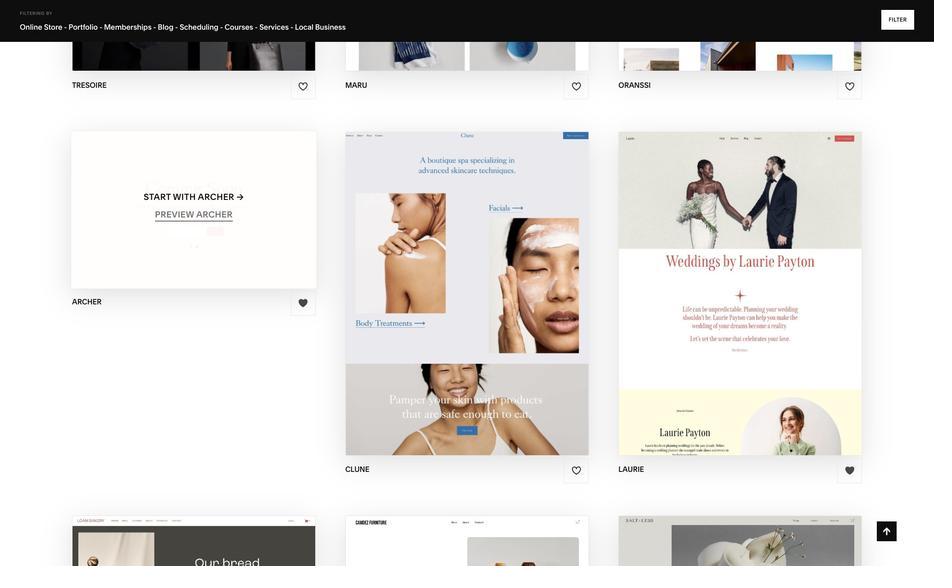 Task type: describe. For each thing, give the bounding box(es) containing it.
filter button
[[882, 10, 915, 30]]

preview laurie
[[704, 293, 777, 304]]

start with clune
[[420, 276, 505, 286]]

2 - from the left
[[100, 23, 102, 32]]

2 vertical spatial clune
[[345, 465, 370, 474]]

add oranssi to your favorites list image
[[845, 82, 855, 92]]

preview for preview archer
[[155, 210, 194, 220]]

preview archer link
[[155, 203, 233, 227]]

add clune to your favorites list image
[[572, 466, 582, 476]]

memberships
[[104, 23, 152, 32]]

preview for preview laurie
[[704, 293, 743, 304]]

filtering by
[[20, 11, 52, 16]]

preview clune
[[432, 293, 503, 304]]

start for start with archer
[[144, 192, 171, 202]]

business
[[315, 23, 346, 32]]

start with laurie
[[693, 276, 779, 286]]

5 - from the left
[[220, 23, 223, 32]]

start with clune button
[[420, 269, 514, 294]]

portfolio
[[69, 23, 98, 32]]

1 vertical spatial laurie
[[746, 293, 777, 304]]

remove archer from your favorites list image
[[298, 299, 308, 308]]

preview for preview clune
[[432, 293, 471, 304]]

2 vertical spatial archer
[[72, 297, 102, 306]]

4 - from the left
[[175, 23, 178, 32]]

with for clune
[[450, 276, 473, 286]]

store
[[44, 23, 62, 32]]

start for start with clune
[[420, 276, 448, 286]]

maru
[[345, 80, 367, 89]]

with for laurie
[[722, 276, 745, 286]]

local
[[295, 23, 314, 32]]

tresoire
[[72, 80, 107, 89]]

back to top image
[[882, 527, 892, 537]]

1 vertical spatial archer
[[196, 210, 233, 220]]



Task type: vqa. For each thing, say whether or not it's contained in the screenshot.
the middle Laurie
yes



Task type: locate. For each thing, give the bounding box(es) containing it.
add maru to your favorites list image
[[572, 82, 582, 92]]

with inside start with laurie button
[[722, 276, 745, 286]]

0 horizontal spatial with
[[173, 192, 196, 202]]

preview down start with clune
[[432, 293, 471, 304]]

0 horizontal spatial start
[[144, 192, 171, 202]]

filtering
[[20, 11, 45, 16]]

- right store
[[64, 23, 67, 32]]

with for archer
[[173, 192, 196, 202]]

blog
[[158, 23, 174, 32]]

filter
[[889, 16, 908, 23]]

start inside start with laurie button
[[693, 276, 720, 286]]

start inside start with clune button
[[420, 276, 448, 286]]

camdez image
[[346, 516, 589, 566]]

1 horizontal spatial preview
[[432, 293, 471, 304]]

2 horizontal spatial start
[[693, 276, 720, 286]]

- left local
[[291, 23, 293, 32]]

-
[[64, 23, 67, 32], [100, 23, 102, 32], [153, 23, 156, 32], [175, 23, 178, 32], [220, 23, 223, 32], [255, 23, 258, 32], [291, 23, 293, 32]]

preview
[[155, 210, 194, 220], [432, 293, 471, 304], [704, 293, 743, 304]]

start with archer button
[[144, 185, 244, 210]]

with up preview clune at the bottom of page
[[450, 276, 473, 286]]

courses
[[225, 23, 253, 32]]

start up preview archer
[[144, 192, 171, 202]]

tresoire image
[[73, 0, 315, 71]]

2 horizontal spatial with
[[722, 276, 745, 286]]

preview clune link
[[432, 287, 503, 311]]

0 vertical spatial laurie
[[747, 276, 779, 286]]

with
[[173, 192, 196, 202], [450, 276, 473, 286], [722, 276, 745, 286]]

maru image
[[346, 0, 589, 71]]

start inside 'start with archer' button
[[144, 192, 171, 202]]

start for start with laurie
[[693, 276, 720, 286]]

laurie image
[[619, 132, 862, 456]]

remove laurie from your favorites list image
[[845, 466, 855, 476]]

services
[[260, 23, 289, 32]]

1 - from the left
[[64, 23, 67, 32]]

preview down start with laurie in the right of the page
[[704, 293, 743, 304]]

clune image
[[346, 132, 589, 456]]

oranssi
[[619, 80, 651, 89]]

- right blog
[[175, 23, 178, 32]]

add tresoire to your favorites list image
[[298, 82, 308, 92]]

online
[[20, 23, 42, 32]]

- left courses
[[220, 23, 223, 32]]

start
[[144, 192, 171, 202], [420, 276, 448, 286], [693, 276, 720, 286]]

3 - from the left
[[153, 23, 156, 32]]

online store - portfolio - memberships - blog - scheduling - courses - services - local business
[[20, 23, 346, 32]]

saltless image
[[619, 516, 862, 566]]

- right portfolio
[[100, 23, 102, 32]]

preview archer
[[155, 210, 233, 220]]

archer inside button
[[198, 192, 234, 202]]

start with archer
[[144, 192, 234, 202]]

7 - from the left
[[291, 23, 293, 32]]

laurie
[[747, 276, 779, 286], [746, 293, 777, 304], [619, 465, 644, 474]]

2 vertical spatial laurie
[[619, 465, 644, 474]]

1 vertical spatial clune
[[473, 293, 503, 304]]

clune
[[475, 276, 505, 286], [473, 293, 503, 304], [345, 465, 370, 474]]

0 vertical spatial archer
[[198, 192, 234, 202]]

with inside start with clune button
[[450, 276, 473, 286]]

archer image
[[71, 131, 316, 289]]

by
[[46, 11, 52, 16]]

with inside 'start with archer' button
[[173, 192, 196, 202]]

preview down start with archer
[[155, 210, 194, 220]]

- right courses
[[255, 23, 258, 32]]

oranssi image
[[619, 0, 862, 71]]

1 horizontal spatial with
[[450, 276, 473, 286]]

start up the preview laurie
[[693, 276, 720, 286]]

0 horizontal spatial preview
[[155, 210, 194, 220]]

0 vertical spatial clune
[[475, 276, 505, 286]]

start with laurie button
[[693, 269, 789, 294]]

- left blog
[[153, 23, 156, 32]]

1 horizontal spatial start
[[420, 276, 448, 286]]

loam image
[[73, 516, 315, 566]]

scheduling
[[180, 23, 219, 32]]

2 horizontal spatial preview
[[704, 293, 743, 304]]

clune inside button
[[475, 276, 505, 286]]

preview laurie link
[[704, 287, 777, 311]]

with up the preview laurie
[[722, 276, 745, 286]]

laurie inside button
[[747, 276, 779, 286]]

with up preview archer
[[173, 192, 196, 202]]

6 - from the left
[[255, 23, 258, 32]]

start up preview clune at the bottom of page
[[420, 276, 448, 286]]

archer
[[198, 192, 234, 202], [196, 210, 233, 220], [72, 297, 102, 306]]



